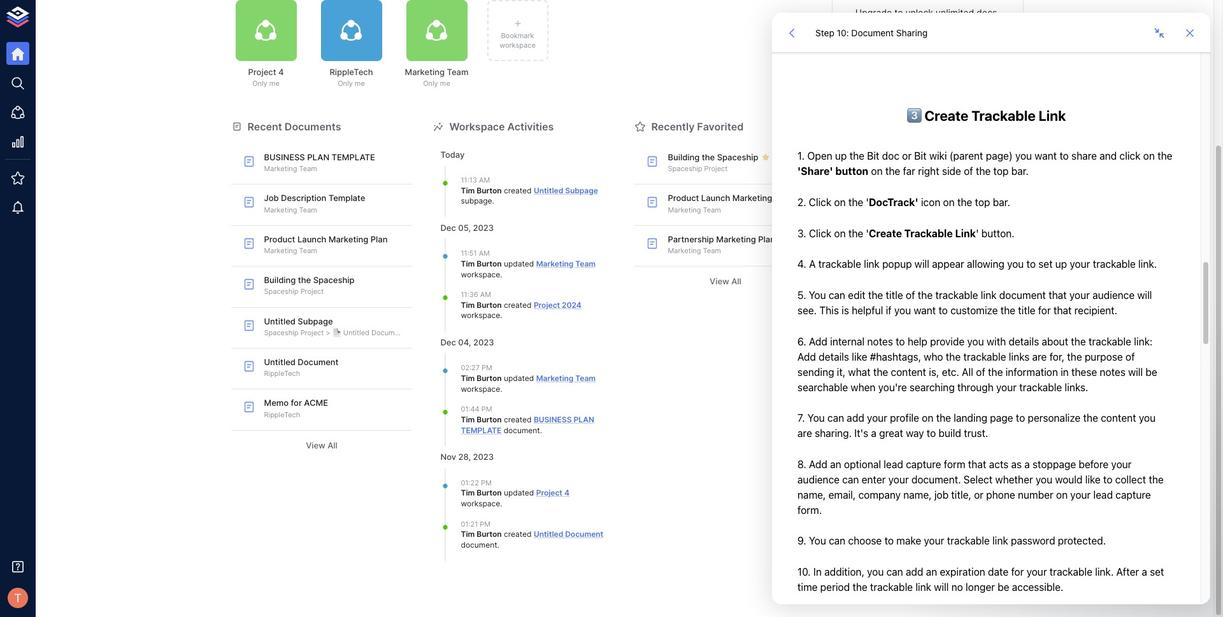 Task type: locate. For each thing, give the bounding box(es) containing it.
pm right 01:21
[[480, 520, 491, 529]]

1 vertical spatial updated
[[504, 374, 534, 383]]

1 burton from the top
[[477, 186, 502, 195]]

project left >
[[300, 329, 324, 338]]

subpage inside untitled subpage spaceship project > 📄 untitled document
[[298, 316, 333, 327]]

tim inside 01:22 pm tim burton updated project 4 workspace .
[[461, 489, 475, 498]]

3 burton from the top
[[477, 301, 502, 310]]

0 vertical spatial dec
[[441, 223, 456, 233]]

subpage inside 11:13 am tim burton created untitled subpage subpage .
[[565, 186, 598, 195]]

team inside '02:27 pm tim burton updated marketing team workspace .'
[[576, 374, 596, 383]]

plan inside business plan template
[[574, 415, 594, 425]]

1 vertical spatial building
[[264, 275, 296, 286]]

plan inside partnership marketing plan marketing team
[[758, 234, 775, 245]]

1 vertical spatial business
[[534, 415, 572, 425]]

me
[[269, 79, 280, 88], [355, 79, 365, 88], [440, 79, 450, 88]]

created left project 2024 link
[[504, 301, 532, 310]]

0 vertical spatial view
[[710, 277, 729, 287]]

me inside marketing team only me
[[440, 79, 450, 88]]

0 horizontal spatial launch
[[297, 234, 326, 245]]

0 horizontal spatial building
[[264, 275, 296, 286]]

updated for untitled document
[[504, 489, 534, 498]]

2 burton from the top
[[477, 259, 502, 269]]

project inside 11:36 am tim burton created project 2024 workspace .
[[534, 301, 560, 310]]

pm
[[482, 364, 492, 373], [481, 405, 492, 414], [481, 479, 492, 488], [480, 520, 491, 529]]

burton inside '02:27 pm tim burton updated marketing team workspace .'
[[477, 374, 502, 383]]

1 vertical spatial document
[[461, 541, 497, 550]]

spaceship inside untitled subpage spaceship project > 📄 untitled document
[[264, 329, 299, 338]]

marketing inside marketing team only me
[[405, 67, 445, 77]]

workspace down 11:36
[[461, 311, 500, 321]]

plan inside product launch marketing plan marketing team
[[371, 234, 388, 245]]

workspace inside '02:27 pm tim burton updated marketing team workspace .'
[[461, 385, 500, 394]]

unlock
[[950, 54, 978, 65]]

2 horizontal spatial only
[[423, 79, 438, 88]]

template up template
[[332, 152, 375, 162]]

upgrade
[[856, 7, 892, 18]]

1 horizontal spatial subpage
[[565, 186, 598, 195]]

0 horizontal spatial view
[[306, 441, 325, 451]]

unlimited
[[936, 7, 974, 18]]

0 horizontal spatial only
[[252, 79, 267, 88]]

0 vertical spatial template
[[332, 152, 375, 162]]

tim for 02:27 pm tim burton updated marketing team workspace .
[[461, 374, 475, 383]]

tim down 11:36
[[461, 301, 475, 310]]

pm up tim burton created
[[481, 405, 492, 414]]

am inside 11:36 am tim burton created project 2024 workspace .
[[480, 291, 491, 300]]

document down >
[[298, 357, 339, 368]]

pm right 01:22
[[481, 479, 492, 488]]

launch
[[701, 193, 730, 203], [297, 234, 326, 245]]

document right 📄
[[371, 329, 405, 338]]

document inside untitled document rippletech
[[298, 357, 339, 368]]

tim down 01:22
[[461, 489, 475, 498]]

0 vertical spatial all
[[732, 277, 741, 287]]

marketing team link up 2024
[[536, 259, 596, 269]]

dialog
[[772, 13, 1210, 605]]

am
[[479, 176, 490, 185], [479, 249, 490, 258], [480, 291, 491, 300]]

1 horizontal spatial only
[[338, 79, 353, 88]]

1 horizontal spatial document
[[504, 426, 540, 436]]

am right 11:13
[[479, 176, 490, 185]]

1 horizontal spatial documents
[[848, 34, 889, 44]]

7 burton from the top
[[477, 530, 502, 540]]

plan for product launch marketing plan marketing team
[[371, 234, 388, 245]]

only
[[252, 79, 267, 88], [338, 79, 353, 88], [423, 79, 438, 88]]

2 vertical spatial am
[[480, 291, 491, 300]]

product inside product launch marketing plan marketing team
[[264, 234, 295, 245]]

only inside marketing team only me
[[423, 79, 438, 88]]

. inside '02:27 pm tim burton updated marketing team workspace .'
[[500, 385, 502, 394]]

0 horizontal spatial plan
[[307, 152, 329, 162]]

3 2023 from the top
[[473, 453, 494, 463]]

2 horizontal spatial me
[[440, 79, 450, 88]]

created for project 2024
[[504, 301, 532, 310]]

marketing team
[[668, 206, 721, 214]]

1 vertical spatial all
[[328, 441, 338, 451]]

launch for product launch marketing plan
[[701, 193, 730, 203]]

template down tim burton created
[[461, 426, 502, 436]]

untitled
[[534, 186, 563, 195], [264, 316, 296, 327], [343, 329, 369, 338], [264, 357, 296, 368], [534, 530, 563, 540]]

1 horizontal spatial view
[[710, 277, 729, 287]]

11:51
[[461, 249, 477, 258]]

3 only from the left
[[423, 79, 438, 88]]

tim down 11:51
[[461, 259, 475, 269]]

pm right 02:27
[[482, 364, 492, 373]]

template
[[329, 193, 365, 203]]

burton down 01:44 pm
[[477, 415, 502, 425]]

workspace down bookmark
[[500, 41, 536, 50]]

am for untitled
[[479, 176, 490, 185]]

01:21
[[461, 520, 478, 529]]

am for project
[[480, 291, 491, 300]]

product
[[668, 193, 699, 203], [264, 234, 295, 245]]

help image
[[832, 139, 1024, 190], [832, 204, 1024, 254], [832, 268, 1024, 318], [832, 332, 1024, 383]]

1 horizontal spatial business
[[534, 415, 572, 425]]

burton inside 01:22 pm tim burton updated project 4 workspace .
[[477, 489, 502, 498]]

the down product launch marketing plan marketing team
[[298, 275, 311, 286]]

1 vertical spatial product
[[264, 234, 295, 245]]

business down recent documents
[[264, 152, 305, 162]]

template inside business plan template marketing team
[[332, 152, 375, 162]]

product up "marketing team"
[[668, 193, 699, 203]]

0 vertical spatial updated
[[504, 259, 534, 269]]

created for untitled document
[[504, 530, 532, 540]]

only for marketing
[[423, 79, 438, 88]]

tim inside 11:13 am tim burton created untitled subpage subpage .
[[461, 186, 475, 195]]

1 horizontal spatial me
[[355, 79, 365, 88]]

marketing team link
[[536, 259, 596, 269], [536, 374, 596, 383]]

template inside business plan template
[[461, 426, 502, 436]]

1 vertical spatial rippletech
[[264, 370, 300, 379]]

workspace
[[500, 41, 536, 50], [461, 270, 500, 279], [461, 311, 500, 321], [461, 385, 500, 394], [461, 499, 500, 509]]

0 horizontal spatial subpage
[[298, 316, 333, 327]]

0 vertical spatial am
[[479, 176, 490, 185]]

burton for 01:22 pm tim burton updated project 4 workspace .
[[477, 489, 502, 498]]

burton up subpage
[[477, 186, 502, 195]]

. for 11:51 am tim burton updated marketing team workspace .
[[500, 270, 502, 279]]

0 horizontal spatial documents
[[285, 120, 341, 133]]

1 horizontal spatial view all button
[[635, 272, 816, 292]]

0 vertical spatial business
[[264, 152, 305, 162]]

building
[[668, 152, 700, 162], [264, 275, 296, 286]]

burton down 11:51
[[477, 259, 502, 269]]

1 dec from the top
[[441, 223, 456, 233]]

updated inside '02:27 pm tim burton updated marketing team workspace .'
[[504, 374, 534, 383]]

burton inside 01:21 pm tim burton created untitled document document .
[[477, 530, 502, 540]]

1 tim from the top
[[461, 186, 475, 195]]

dec for dec 04, 2023
[[441, 338, 456, 348]]

launch inside product launch marketing plan marketing team
[[297, 234, 326, 245]]

me for marketing
[[440, 79, 450, 88]]

business
[[264, 152, 305, 162], [534, 415, 572, 425]]

updated up tim burton created
[[504, 374, 534, 383]]

marketing team link up the business plan template link
[[536, 374, 596, 383]]

project 2024 link
[[534, 301, 582, 310]]

plan
[[775, 193, 792, 203], [371, 234, 388, 245], [758, 234, 775, 245]]

all down acme
[[328, 441, 338, 451]]

2 tim from the top
[[461, 259, 475, 269]]

tim inside 01:21 pm tim burton created untitled document document .
[[461, 530, 475, 540]]

0 vertical spatial 4
[[278, 67, 284, 77]]

view all button down partnership marketing plan marketing team
[[635, 272, 816, 292]]

. inside 11:13 am tim burton created untitled subpage subpage .
[[492, 196, 494, 206]]

workspace for business plan template
[[461, 385, 500, 394]]

6 tim from the top
[[461, 489, 475, 498]]

. inside 11:51 am tim burton updated marketing team workspace .
[[500, 270, 502, 279]]

document down 01:21
[[461, 541, 497, 550]]

documents down upgrade
[[848, 34, 889, 44]]

job description template marketing team
[[264, 193, 365, 214]]

only inside rippletech only me
[[338, 79, 353, 88]]

1 vertical spatial the
[[298, 275, 311, 286]]

documents
[[848, 34, 889, 44], [285, 120, 341, 133]]

1 vertical spatial document
[[298, 357, 339, 368]]

burton down 11:36
[[477, 301, 502, 310]]

1 vertical spatial 2023
[[473, 338, 494, 348]]

documents used
[[848, 34, 910, 44]]

product down job
[[264, 234, 295, 245]]

1 2023 from the top
[[473, 223, 494, 233]]

1 created from the top
[[504, 186, 532, 195]]

spaceship
[[717, 152, 758, 162], [668, 164, 702, 173], [313, 275, 355, 286], [264, 288, 299, 297], [264, 329, 299, 338]]

launch up "marketing team"
[[701, 193, 730, 203]]

7 tim from the top
[[461, 530, 475, 540]]

tim for 01:21 pm tim burton created untitled document document .
[[461, 530, 475, 540]]

team inside marketing team only me
[[447, 67, 469, 77]]

project up untitled subpage spaceship project > 📄 untitled document
[[300, 288, 324, 297]]

tim down 02:27
[[461, 374, 475, 383]]

0 vertical spatial document
[[371, 329, 405, 338]]

building up spaceship project
[[668, 152, 700, 162]]

workspace inside 11:51 am tim burton updated marketing team workspace .
[[461, 270, 500, 279]]

untitled inside 11:13 am tim burton created untitled subpage subpage .
[[534, 186, 563, 195]]

created inside 11:13 am tim burton created untitled subpage subpage .
[[504, 186, 532, 195]]

document inside untitled subpage spaceship project > 📄 untitled document
[[371, 329, 405, 338]]

updated left project 4 link
[[504, 489, 534, 498]]

0 horizontal spatial business
[[264, 152, 305, 162]]

building for building the spaceship spaceship project
[[264, 275, 296, 286]]

1 horizontal spatial building
[[668, 152, 700, 162]]

2023 right 28,
[[473, 453, 494, 463]]

me for project
[[269, 79, 280, 88]]

spaceship for building the spaceship
[[717, 152, 758, 162]]

1 me from the left
[[269, 79, 280, 88]]

1 updated from the top
[[504, 259, 534, 269]]

documents up business plan template marketing team in the left of the page
[[285, 120, 341, 133]]

dec
[[441, 223, 456, 233], [441, 338, 456, 348]]

view for leftmost view all "button"
[[306, 441, 325, 451]]

team inside product launch marketing plan marketing team
[[299, 247, 317, 255]]

am inside 11:51 am tim burton updated marketing team workspace .
[[479, 249, 490, 258]]

document down project 4 link
[[565, 530, 603, 540]]

2 vertical spatial 2023
[[473, 453, 494, 463]]

4 created from the top
[[504, 530, 532, 540]]

the
[[702, 152, 715, 162], [298, 275, 311, 286]]

updated for business plan template
[[504, 374, 534, 383]]

0 horizontal spatial view all button
[[231, 436, 413, 456]]

1 vertical spatial marketing team link
[[536, 374, 596, 383]]

pm inside '02:27 pm tim burton updated marketing team workspace .'
[[482, 364, 492, 373]]

subpage
[[565, 186, 598, 195], [298, 316, 333, 327]]

1 vertical spatial am
[[479, 249, 490, 258]]

tim inside 11:51 am tim burton updated marketing team workspace .
[[461, 259, 475, 269]]

workspace for untitled document
[[461, 499, 500, 509]]

3 updated from the top
[[504, 489, 534, 498]]

dec left 05,
[[441, 223, 456, 233]]

the for building the spaceship spaceship project
[[298, 275, 311, 286]]

2023 right 05,
[[473, 223, 494, 233]]

2 created from the top
[[504, 301, 532, 310]]

1 horizontal spatial document
[[371, 329, 405, 338]]

view all button down acme
[[231, 436, 413, 456]]

0 vertical spatial plan
[[307, 152, 329, 162]]

1 vertical spatial view all button
[[231, 436, 413, 456]]

0 vertical spatial launch
[[701, 193, 730, 203]]

1 horizontal spatial launch
[[701, 193, 730, 203]]

project left 2024
[[534, 301, 560, 310]]

view
[[710, 277, 729, 287], [306, 441, 325, 451]]

burton down 02:27
[[477, 374, 502, 383]]

tim down 11:13
[[461, 186, 475, 195]]

memo
[[264, 398, 289, 409]]

4 tim from the top
[[461, 374, 475, 383]]

1 horizontal spatial the
[[702, 152, 715, 162]]

building the spaceship
[[668, 152, 758, 162]]

am inside 11:13 am tim burton created untitled subpage subpage .
[[479, 176, 490, 185]]

1 horizontal spatial template
[[461, 426, 502, 436]]

.
[[492, 196, 494, 206], [500, 270, 502, 279], [500, 311, 502, 321], [500, 385, 502, 394], [540, 426, 542, 436], [500, 499, 502, 509], [497, 541, 499, 550]]

tim
[[461, 186, 475, 195], [461, 259, 475, 269], [461, 301, 475, 310], [461, 374, 475, 383], [461, 415, 475, 425], [461, 489, 475, 498], [461, 530, 475, 540]]

2 dec from the top
[[441, 338, 456, 348]]

t button
[[4, 585, 32, 613]]

view all down partnership marketing plan marketing team
[[710, 277, 741, 287]]

untitled document rippletech
[[264, 357, 339, 379]]

burton inside 11:13 am tim burton created untitled subpage subpage .
[[477, 186, 502, 195]]

tim inside '02:27 pm tim burton updated marketing team workspace .'
[[461, 374, 475, 383]]

1 vertical spatial view
[[306, 441, 325, 451]]

tim down 01:44
[[461, 415, 475, 425]]

docs.
[[977, 7, 1000, 18]]

team
[[447, 67, 469, 77], [299, 164, 317, 173], [299, 206, 317, 214], [703, 206, 721, 214], [299, 247, 317, 255], [703, 247, 721, 255], [576, 259, 596, 269], [576, 374, 596, 383]]

0 vertical spatial document
[[504, 426, 540, 436]]

dec left 04,
[[441, 338, 456, 348]]

plan inside business plan template marketing team
[[307, 152, 329, 162]]

dec 05, 2023
[[441, 223, 494, 233]]

6 burton from the top
[[477, 489, 502, 498]]

team inside 11:51 am tim burton updated marketing team workspace .
[[576, 259, 596, 269]]

tim for 11:36 am tim burton created project 2024 workspace .
[[461, 301, 475, 310]]

burton inside 11:51 am tim burton updated marketing team workspace .
[[477, 259, 502, 269]]

recently
[[651, 120, 695, 133]]

3 me from the left
[[440, 79, 450, 88]]

1 horizontal spatial plan
[[574, 415, 594, 425]]

1 vertical spatial documents
[[285, 120, 341, 133]]

workspace inside 11:36 am tim burton created project 2024 workspace .
[[461, 311, 500, 321]]

. for 11:13 am tim burton created untitled subpage subpage .
[[492, 196, 494, 206]]

11:36
[[461, 291, 478, 300]]

0 vertical spatial subpage
[[565, 186, 598, 195]]

3 tim from the top
[[461, 301, 475, 310]]

updated up 11:36 am tim burton created project 2024 workspace . on the left
[[504, 259, 534, 269]]

document down tim burton created
[[504, 426, 540, 436]]

4
[[278, 67, 284, 77], [564, 489, 570, 498]]

team inside job description template marketing team
[[299, 206, 317, 214]]

>
[[326, 329, 330, 338]]

rippletech
[[330, 67, 373, 77], [264, 370, 300, 379], [264, 411, 300, 420]]

2023
[[473, 223, 494, 233], [473, 338, 494, 348], [473, 453, 494, 463]]

4 up recent documents
[[278, 67, 284, 77]]

for
[[291, 398, 302, 409]]

. for 01:22 pm tim burton updated project 4 workspace .
[[500, 499, 502, 509]]

tim for 11:13 am tim burton created untitled subpage subpage .
[[461, 186, 475, 195]]

1 vertical spatial launch
[[297, 234, 326, 245]]

burton
[[477, 186, 502, 195], [477, 259, 502, 269], [477, 301, 502, 310], [477, 374, 502, 383], [477, 415, 502, 425], [477, 489, 502, 498], [477, 530, 502, 540]]

view all down acme
[[306, 441, 338, 451]]

burton down 01:22
[[477, 489, 502, 498]]

1 vertical spatial 4
[[564, 489, 570, 498]]

created
[[504, 186, 532, 195], [504, 301, 532, 310], [504, 415, 532, 425], [504, 530, 532, 540]]

0 horizontal spatial document
[[461, 541, 497, 550]]

created inside 01:21 pm tim burton created untitled document document .
[[504, 530, 532, 540]]

all down partnership marketing plan marketing team
[[732, 277, 741, 287]]

0 vertical spatial view all
[[710, 277, 741, 287]]

project
[[248, 67, 276, 77], [704, 164, 728, 173], [300, 288, 324, 297], [534, 301, 560, 310], [300, 329, 324, 338], [536, 489, 563, 498]]

burton for 01:21 pm tim burton created untitled document document .
[[477, 530, 502, 540]]

0 vertical spatial marketing team link
[[536, 259, 596, 269]]

favorited
[[697, 120, 744, 133]]

2 vertical spatial document
[[565, 530, 603, 540]]

pm for untitled
[[480, 520, 491, 529]]

nov 28, 2023
[[441, 453, 494, 463]]

0 horizontal spatial me
[[269, 79, 280, 88]]

me inside project 4 only me
[[269, 79, 280, 88]]

the up spaceship project
[[702, 152, 715, 162]]

2 updated from the top
[[504, 374, 534, 383]]

template
[[332, 152, 375, 162], [461, 426, 502, 436]]

2 vertical spatial rippletech
[[264, 411, 300, 420]]

0 horizontal spatial document
[[298, 357, 339, 368]]

2 only from the left
[[338, 79, 353, 88]]

2023 right 04,
[[473, 338, 494, 348]]

pm inside 01:22 pm tim burton updated project 4 workspace .
[[481, 479, 492, 488]]

4 up untitled document 'link'
[[564, 489, 570, 498]]

1 vertical spatial plan
[[574, 415, 594, 425]]

created down 01:22 pm tim burton updated project 4 workspace .
[[504, 530, 532, 540]]

1 vertical spatial dec
[[441, 338, 456, 348]]

0 vertical spatial product
[[668, 193, 699, 203]]

workspace down 01:22
[[461, 499, 500, 509]]

workspace inside 01:22 pm tim burton updated project 4 workspace .
[[461, 499, 500, 509]]

workspace up 01:44 pm
[[461, 385, 500, 394]]

business up document .
[[534, 415, 572, 425]]

untitled document link
[[534, 530, 603, 540]]

0 vertical spatial building
[[668, 152, 700, 162]]

. inside 01:22 pm tim burton updated project 4 workspace .
[[500, 499, 502, 509]]

plan for business plan template
[[574, 415, 594, 425]]

1 marketing team link from the top
[[536, 259, 596, 269]]

0 vertical spatial rippletech
[[330, 67, 373, 77]]

partnership
[[668, 234, 714, 245]]

business for business plan template
[[534, 415, 572, 425]]

product launch marketing plan marketing team
[[264, 234, 388, 255]]

0 vertical spatial documents
[[848, 34, 889, 44]]

tim down 01:21
[[461, 530, 475, 540]]

dec 04, 2023
[[441, 338, 494, 348]]

0 horizontal spatial the
[[298, 275, 311, 286]]

1 horizontal spatial 4
[[564, 489, 570, 498]]

0 vertical spatial the
[[702, 152, 715, 162]]

0 vertical spatial 2023
[[473, 223, 494, 233]]

am right 11:36
[[480, 291, 491, 300]]

marketing team link for business plan template
[[536, 374, 596, 383]]

1 horizontal spatial product
[[668, 193, 699, 203]]

01:22
[[461, 479, 479, 488]]

0 horizontal spatial template
[[332, 152, 375, 162]]

marketing
[[405, 67, 445, 77], [264, 164, 297, 173], [733, 193, 772, 203], [264, 206, 297, 214], [668, 206, 701, 214], [329, 234, 368, 245], [716, 234, 756, 245], [264, 247, 297, 255], [668, 247, 701, 255], [536, 259, 574, 269], [536, 374, 574, 383]]

document
[[504, 426, 540, 436], [461, 541, 497, 550]]

burton down 01:21
[[477, 530, 502, 540]]

tim inside 11:36 am tim burton created project 2024 workspace .
[[461, 301, 475, 310]]

3 help image from the top
[[832, 268, 1024, 318]]

building inside building the spaceship spaceship project
[[264, 275, 296, 286]]

. for 01:21 pm tim burton created untitled document document .
[[497, 541, 499, 550]]

marketing inside 11:51 am tim burton updated marketing team workspace .
[[536, 259, 574, 269]]

project up 01:21 pm tim burton created untitled document document . at the bottom left of the page
[[536, 489, 563, 498]]

the inside building the spaceship spaceship project
[[298, 275, 311, 286]]

updated inside 11:51 am tim burton updated marketing team workspace .
[[504, 259, 534, 269]]

created up document .
[[504, 415, 532, 425]]

view for view all "button" to the top
[[710, 277, 729, 287]]

burton inside 11:36 am tim burton created project 2024 workspace .
[[477, 301, 502, 310]]

updated inside 01:22 pm tim burton updated project 4 workspace .
[[504, 489, 534, 498]]

launch down job description template marketing team
[[297, 234, 326, 245]]

bookmark
[[501, 31, 534, 40]]

the for building the spaceship
[[702, 152, 715, 162]]

untitled subpage spaceship project > 📄 untitled document
[[264, 316, 405, 338]]

today
[[441, 150, 465, 160]]

business inside business plan template
[[534, 415, 572, 425]]

. inside 11:36 am tim burton created project 2024 workspace .
[[500, 311, 502, 321]]

project up recent
[[248, 67, 276, 77]]

3 created from the top
[[504, 415, 532, 425]]

created inside 11:36 am tim burton created project 2024 workspace .
[[504, 301, 532, 310]]

am right 11:51
[[479, 249, 490, 258]]

1 vertical spatial subpage
[[298, 316, 333, 327]]

4 help image from the top
[[832, 332, 1024, 383]]

view down "memo for acme rippletech" on the bottom left of page
[[306, 441, 325, 451]]

0 horizontal spatial product
[[264, 234, 295, 245]]

01:22 pm tim burton updated project 4 workspace .
[[461, 479, 570, 509]]

bookmark workspace
[[500, 31, 536, 50]]

2 me from the left
[[355, 79, 365, 88]]

business for business plan template marketing team
[[264, 152, 305, 162]]

2 horizontal spatial document
[[565, 530, 603, 540]]

2 marketing team link from the top
[[536, 374, 596, 383]]

11:36 am tim burton created project 2024 workspace .
[[461, 291, 582, 321]]

2 2023 from the top
[[473, 338, 494, 348]]

1 vertical spatial template
[[461, 426, 502, 436]]

building down product launch marketing plan marketing team
[[264, 275, 296, 286]]

only inside project 4 only me
[[252, 79, 267, 88]]

. inside 01:21 pm tim burton created untitled document document .
[[497, 541, 499, 550]]

business plan template link
[[461, 415, 594, 436]]

burton for 02:27 pm tim burton updated marketing team workspace .
[[477, 374, 502, 383]]

2 vertical spatial updated
[[504, 489, 534, 498]]

business inside business plan template marketing team
[[264, 152, 305, 162]]

created left untitled subpage link
[[504, 186, 532, 195]]

pm inside 01:21 pm tim burton created untitled document document .
[[480, 520, 491, 529]]

0 horizontal spatial view all
[[306, 441, 338, 451]]

rippletech only me
[[330, 67, 373, 88]]

plan
[[307, 152, 329, 162], [574, 415, 594, 425]]

1 only from the left
[[252, 79, 267, 88]]

4 burton from the top
[[477, 374, 502, 383]]

workspace up 11:36
[[461, 270, 500, 279]]

0 horizontal spatial 4
[[278, 67, 284, 77]]

01:44 pm
[[461, 405, 492, 414]]

view down partnership marketing plan marketing team
[[710, 277, 729, 287]]



Task type: vqa. For each thing, say whether or not it's contained in the screenshot.


Task type: describe. For each thing, give the bounding box(es) containing it.
building the spaceship spaceship project
[[264, 275, 355, 297]]

spaceship project
[[668, 164, 728, 173]]

02:27
[[461, 364, 480, 373]]

05,
[[458, 223, 471, 233]]

building for building the spaceship
[[668, 152, 700, 162]]

document inside 01:21 pm tim burton created untitled document document .
[[461, 541, 497, 550]]

rippletech inside "memo for acme rippletech"
[[264, 411, 300, 420]]

burton for 11:13 am tim burton created untitled subpage subpage .
[[477, 186, 502, 195]]

📄
[[332, 329, 341, 338]]

1 vertical spatial view all
[[306, 441, 338, 451]]

project inside 01:22 pm tim burton updated project 4 workspace .
[[536, 489, 563, 498]]

1 horizontal spatial view all
[[710, 277, 741, 287]]

document inside 01:21 pm tim burton created untitled document document .
[[565, 530, 603, 540]]

rippletech inside untitled document rippletech
[[264, 370, 300, 379]]

. for 02:27 pm tim burton updated marketing team workspace .
[[500, 385, 502, 394]]

memo for acme rippletech
[[264, 398, 328, 420]]

untitled subpage link
[[534, 186, 598, 195]]

updated for project 2024
[[504, 259, 534, 269]]

5 tim from the top
[[461, 415, 475, 425]]

marketing team link for project 2024
[[536, 259, 596, 269]]

project 4 only me
[[248, 67, 284, 88]]

spaceship for untitled subpage spaceship project > 📄 untitled document
[[264, 329, 299, 338]]

team inside partnership marketing plan marketing team
[[703, 247, 721, 255]]

product for product launch marketing plan marketing team
[[264, 234, 295, 245]]

activities
[[507, 120, 554, 133]]

tim for 01:22 pm tim burton updated project 4 workspace .
[[461, 489, 475, 498]]

plan for product launch marketing plan
[[775, 193, 792, 203]]

am for marketing
[[479, 249, 490, 258]]

spaceship for building the spaceship spaceship project
[[313, 275, 355, 286]]

4 inside project 4 only me
[[278, 67, 284, 77]]

4 inside 01:22 pm tim burton updated project 4 workspace .
[[564, 489, 570, 498]]

plan for business plan template marketing team
[[307, 152, 329, 162]]

tim for 11:51 am tim burton updated marketing team workspace .
[[461, 259, 475, 269]]

description
[[281, 193, 326, 203]]

11:13
[[461, 176, 477, 185]]

marketing inside business plan template marketing team
[[264, 164, 297, 173]]

job
[[264, 193, 279, 203]]

02:27 pm tim burton updated marketing team workspace .
[[461, 364, 596, 394]]

01:21 pm tim burton created untitled document document .
[[461, 520, 603, 550]]

2024
[[562, 301, 582, 310]]

workspace activities
[[449, 120, 554, 133]]

burton for 11:36 am tim burton created project 2024 workspace .
[[477, 301, 502, 310]]

project down building the spaceship
[[704, 164, 728, 173]]

project 4 link
[[536, 489, 570, 498]]

recently favorited
[[651, 120, 744, 133]]

dec for dec 05, 2023
[[441, 223, 456, 233]]

subpage
[[461, 196, 492, 206]]

2 help image from the top
[[832, 204, 1024, 254]]

used
[[891, 34, 910, 44]]

0 horizontal spatial all
[[328, 441, 338, 451]]

project inside building the spaceship spaceship project
[[300, 288, 324, 297]]

tim burton created
[[461, 415, 534, 425]]

untitled inside 01:21 pm tim burton created untitled document document .
[[534, 530, 563, 540]]

partnership marketing plan marketing team
[[668, 234, 775, 255]]

created for untitled subpage
[[504, 186, 532, 195]]

to
[[895, 7, 903, 18]]

recent
[[248, 120, 282, 133]]

document .
[[502, 426, 542, 436]]

marketing team only me
[[405, 67, 469, 88]]

1 help image from the top
[[832, 139, 1024, 190]]

5 burton from the top
[[477, 415, 502, 425]]

launch for product launch marketing plan marketing team
[[297, 234, 326, 245]]

untitled inside untitled document rippletech
[[264, 357, 296, 368]]

team inside business plan template marketing team
[[299, 164, 317, 173]]

project inside project 4 only me
[[248, 67, 276, 77]]

bookmark workspace button
[[487, 0, 548, 61]]

nov
[[441, 453, 456, 463]]

unlock
[[906, 7, 933, 18]]

marketing inside job description template marketing team
[[264, 206, 297, 214]]

11:13 am tim burton created untitled subpage subpage .
[[461, 176, 598, 206]]

me inside rippletech only me
[[355, 79, 365, 88]]

business plan template
[[461, 415, 594, 436]]

11:51 am tim burton updated marketing team workspace .
[[461, 249, 596, 279]]

pm for marketing
[[482, 364, 492, 373]]

template for business plan template marketing team
[[332, 152, 375, 162]]

project inside untitled subpage spaceship project > 📄 untitled document
[[300, 329, 324, 338]]

1 horizontal spatial all
[[732, 277, 741, 287]]

acme
[[304, 398, 328, 409]]

burton for 11:51 am tim burton updated marketing team workspace .
[[477, 259, 502, 269]]

01:44
[[461, 405, 480, 414]]

2023 for dec 04, 2023
[[473, 338, 494, 348]]

workspace
[[449, 120, 505, 133]]

0 vertical spatial view all button
[[635, 272, 816, 292]]

more?
[[980, 54, 1004, 65]]

business plan template marketing team
[[264, 152, 375, 173]]

. for 11:36 am tim burton created project 2024 workspace .
[[500, 311, 502, 321]]

04,
[[458, 338, 471, 348]]

product launch marketing plan
[[668, 193, 792, 203]]

marketing inside '02:27 pm tim burton updated marketing team workspace .'
[[536, 374, 574, 383]]

28,
[[458, 453, 471, 463]]

recent documents
[[248, 120, 341, 133]]

unlock more? button
[[943, 50, 1008, 70]]

2023 for dec 05, 2023
[[473, 223, 494, 233]]

product for product launch marketing plan
[[668, 193, 699, 203]]

t
[[14, 592, 22, 606]]

workspace inside button
[[500, 41, 536, 50]]

pm for project
[[481, 479, 492, 488]]

template for business plan template
[[461, 426, 502, 436]]

only for project
[[252, 79, 267, 88]]

unlock more?
[[950, 54, 1004, 65]]

workspace for project 2024
[[461, 270, 500, 279]]

upgrade to unlock unlimited docs.
[[856, 7, 1000, 18]]

2023 for nov 28, 2023
[[473, 453, 494, 463]]



